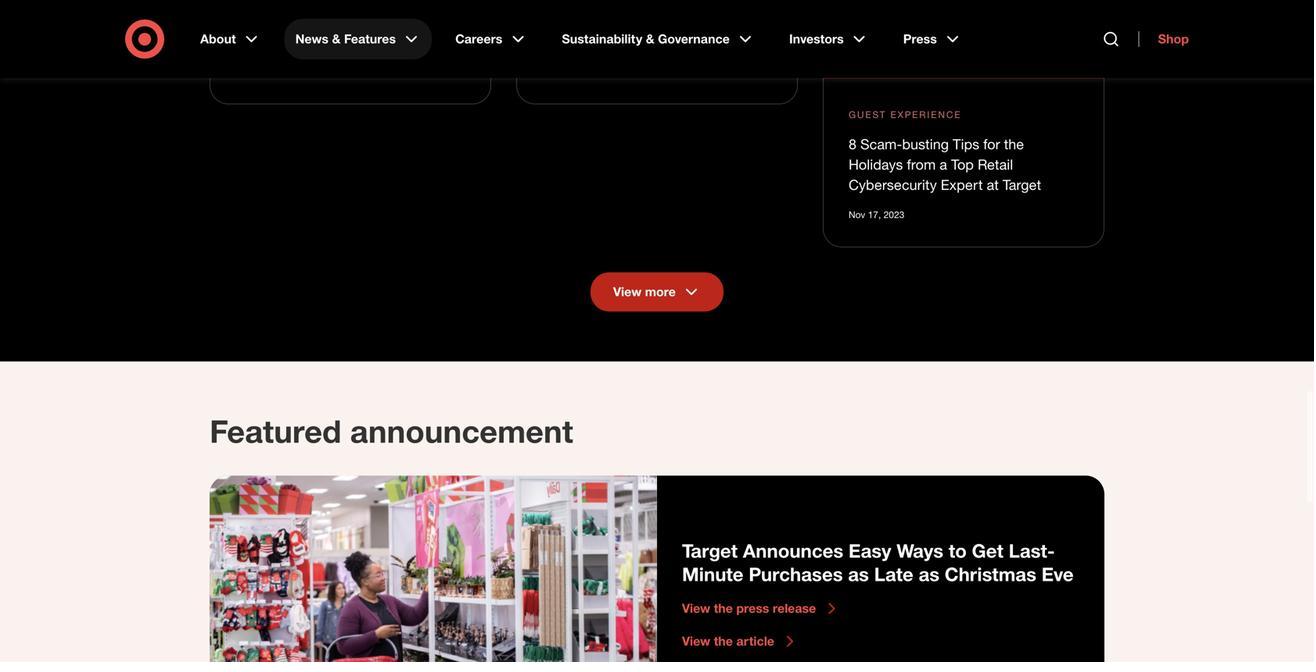 Task type: locate. For each thing, give the bounding box(es) containing it.
target announces easy ways to get last- minute purchases as late as christmas eve
[[682, 540, 1074, 586]]

with
[[235, 33, 262, 50]]

1 horizontal spatial from
[[907, 156, 936, 173]]

making up sustainability
[[595, 13, 641, 30]]

two target holiday giftcards on a red background. image
[[823, 0, 1104, 79]]

the up 'news & features'
[[337, 13, 357, 30]]

0 horizontal spatial &
[[332, 31, 341, 47]]

0 vertical spatial view
[[613, 284, 642, 300]]

0 vertical spatial a
[[265, 33, 273, 50]]

last-
[[1009, 540, 1055, 563]]

help
[[312, 33, 341, 50]]

view more
[[613, 284, 676, 300]]

as
[[641, 33, 655, 50], [848, 563, 869, 586], [919, 563, 940, 586]]

announcement
[[350, 412, 573, 451]]

christmas
[[945, 563, 1036, 586]]

from
[[345, 33, 374, 50], [907, 156, 936, 173]]

a inside target's making the holidays bright with a little help from hilary duff
[[265, 33, 273, 50]]

0 vertical spatial easy
[[607, 33, 637, 50]]

&
[[332, 31, 341, 47], [646, 31, 654, 47]]

guest experience link
[[849, 108, 962, 122]]

the left article
[[714, 634, 733, 649]]

8
[[849, 136, 857, 153]]

view left article
[[682, 634, 710, 649]]

1 horizontal spatial target
[[1003, 177, 1041, 193]]

1 horizontal spatial &
[[646, 31, 654, 47]]

minute
[[682, 563, 744, 586]]

features
[[344, 31, 396, 47]]

holidays down scam-
[[849, 156, 903, 173]]

shopping
[[542, 33, 603, 50]]

& for features
[[332, 31, 341, 47]]

1 vertical spatial easy
[[849, 540, 891, 563]]

1 making from the left
[[287, 13, 333, 30]]

making up news
[[287, 13, 333, 30]]

easy
[[607, 33, 637, 50], [849, 540, 891, 563]]

press
[[736, 601, 769, 616]]

target right at on the top
[[1003, 177, 1041, 193]]

2 vertical spatial view
[[682, 634, 710, 649]]

0 vertical spatial from
[[345, 33, 374, 50]]

target
[[1003, 177, 1041, 193], [682, 540, 738, 563]]

target's
[[542, 13, 591, 30]]

view the article link
[[682, 633, 799, 651]]

purchases
[[749, 563, 843, 586]]

0 horizontal spatial from
[[345, 33, 374, 50]]

view the article
[[682, 634, 774, 649]]

making inside target's making the holidays bright with a little help from hilary duff
[[287, 13, 333, 30]]

2 horizontal spatial as
[[919, 563, 940, 586]]

as left 1-
[[641, 33, 655, 50]]

target's making the holidays bright with a little help from hilary duff link
[[235, 13, 457, 50]]

top
[[951, 156, 974, 173]]

retail
[[978, 156, 1013, 173]]

8 scam-busting tips for the holidays from a top retail cybersecurity expert at target link
[[849, 136, 1041, 193]]

0 horizontal spatial as
[[641, 33, 655, 50]]

view down minute
[[682, 601, 710, 616]]

to
[[949, 540, 967, 563]]

tips
[[953, 136, 979, 153]]

easy inside target announces easy ways to get last- minute purchases as late as christmas eve
[[849, 540, 891, 563]]

8 scam-busting tips for the holidays from a top retail cybersecurity expert at target
[[849, 136, 1041, 193]]

press
[[903, 31, 937, 47]]

1-
[[659, 33, 672, 50]]

0 vertical spatial holidays
[[361, 13, 415, 30]]

busting
[[902, 136, 949, 153]]

1 horizontal spatial holidays
[[849, 156, 903, 173]]

0 horizontal spatial easy
[[607, 33, 637, 50]]

the
[[337, 13, 357, 30], [1004, 136, 1024, 153], [714, 601, 733, 616], [714, 634, 733, 649]]

featured
[[210, 412, 341, 451]]

target up minute
[[682, 540, 738, 563]]

2 & from the left
[[646, 31, 654, 47]]

0 horizontal spatial a
[[265, 33, 273, 50]]

1 vertical spatial from
[[907, 156, 936, 173]]

1 vertical spatial holidays
[[849, 156, 903, 173]]

1 horizontal spatial a
[[940, 156, 947, 173]]

making for target's
[[287, 13, 333, 30]]

the right for
[[1004, 136, 1024, 153]]

as left late
[[848, 563, 869, 586]]

& for governance
[[646, 31, 654, 47]]

view the press release link
[[682, 600, 841, 618]]

target's making the holidays bright with a little help from hilary duff
[[235, 13, 457, 50]]

news
[[295, 31, 329, 47]]

careers
[[455, 31, 502, 47]]

1 horizontal spatial easy
[[849, 540, 891, 563]]

holidays up hilary
[[361, 13, 415, 30]]

for
[[983, 136, 1000, 153]]

nov
[[849, 209, 865, 221]]

3
[[686, 33, 694, 50]]

view left more
[[613, 284, 642, 300]]

2 making from the left
[[595, 13, 641, 30]]

0 horizontal spatial making
[[287, 13, 333, 30]]

17,
[[868, 209, 881, 221]]

1 vertical spatial target
[[682, 540, 738, 563]]

a left top
[[940, 156, 947, 173]]

more
[[645, 284, 676, 300]]

the inside 8 scam-busting tips for the holidays from a top retail cybersecurity expert at target
[[1004, 136, 1024, 153]]

0 vertical spatial target
[[1003, 177, 1041, 193]]

target's making cyber sale shopping easy as 1-2-3
[[542, 13, 715, 50]]

view more button
[[591, 273, 723, 312]]

holidays inside target's making the holidays bright with a little help from hilary duff
[[361, 13, 415, 30]]

view
[[613, 284, 642, 300], [682, 601, 710, 616], [682, 634, 710, 649]]

featured announcement
[[210, 412, 573, 451]]

making inside target's making cyber sale shopping easy as 1-2-3
[[595, 13, 641, 30]]

target's
[[235, 13, 283, 30]]

bright
[[419, 13, 457, 30]]

a
[[265, 33, 273, 50], [940, 156, 947, 173]]

announces
[[743, 540, 843, 563]]

0 horizontal spatial holidays
[[361, 13, 415, 30]]

nov 17, 2023
[[849, 209, 904, 221]]

as down ways
[[919, 563, 940, 586]]

shop
[[1158, 31, 1189, 47]]

0 horizontal spatial target
[[682, 540, 738, 563]]

a right with
[[265, 33, 273, 50]]

1 & from the left
[[332, 31, 341, 47]]

view inside button
[[613, 284, 642, 300]]

1 vertical spatial a
[[940, 156, 947, 173]]

holidays
[[361, 13, 415, 30], [849, 156, 903, 173]]

making
[[287, 13, 333, 30], [595, 13, 641, 30]]

1 horizontal spatial making
[[595, 13, 641, 30]]

1 vertical spatial view
[[682, 601, 710, 616]]



Task type: vqa. For each thing, say whether or not it's contained in the screenshot.
News, earnings and sales updates: find it all here.
no



Task type: describe. For each thing, give the bounding box(es) containing it.
from inside target's making the holidays bright with a little help from hilary duff
[[345, 33, 374, 50]]

expert
[[941, 177, 983, 193]]

eve
[[1042, 563, 1074, 586]]

late
[[874, 563, 913, 586]]

easy inside target's making cyber sale shopping easy as 1-2-3
[[607, 33, 637, 50]]

guest
[[849, 109, 887, 121]]

scam-
[[860, 136, 902, 153]]

sustainability & governance link
[[551, 19, 766, 59]]

governance
[[658, 31, 730, 47]]

2-
[[672, 33, 686, 50]]

from inside 8 scam-busting tips for the holidays from a top retail cybersecurity expert at target
[[907, 156, 936, 173]]

hilary
[[378, 33, 414, 50]]

cyber
[[645, 13, 683, 30]]

target's making cyber sale shopping easy as 1-2-3 link
[[542, 13, 715, 50]]

little
[[277, 33, 308, 50]]

guest experience
[[849, 109, 962, 121]]

view for view the press release
[[682, 601, 710, 616]]

target inside 8 scam-busting tips for the holidays from a top retail cybersecurity expert at target
[[1003, 177, 1041, 193]]

press link
[[892, 19, 973, 59]]

investors link
[[778, 19, 880, 59]]

the inside target's making the holidays bright with a little help from hilary duff
[[337, 13, 357, 30]]

shop link
[[1139, 31, 1189, 47]]

duff
[[418, 33, 443, 50]]

2023
[[884, 209, 904, 221]]

sale
[[687, 13, 715, 30]]

about link
[[189, 19, 272, 59]]

view for view more
[[613, 284, 642, 300]]

news & features link
[[284, 19, 432, 59]]

view for view the article
[[682, 634, 710, 649]]

article
[[736, 634, 774, 649]]

cybersecurity
[[849, 177, 937, 193]]

experience
[[891, 109, 962, 121]]

as inside target's making cyber sale shopping easy as 1-2-3
[[641, 33, 655, 50]]

careers link
[[444, 19, 538, 59]]

ways
[[897, 540, 943, 563]]

sustainability
[[562, 31, 642, 47]]

a inside 8 scam-busting tips for the holidays from a top retail cybersecurity expert at target
[[940, 156, 947, 173]]

target inside target announces easy ways to get last- minute purchases as late as christmas eve
[[682, 540, 738, 563]]

making for target's
[[595, 13, 641, 30]]

at
[[987, 177, 999, 193]]

sustainability & governance
[[562, 31, 730, 47]]

view the press release
[[682, 601, 816, 616]]

about
[[200, 31, 236, 47]]

the left press on the bottom right of the page
[[714, 601, 733, 616]]

a target guest shopping in a section full of holiday items. image
[[210, 476, 657, 663]]

holidays inside 8 scam-busting tips for the holidays from a top retail cybersecurity expert at target
[[849, 156, 903, 173]]

get
[[972, 540, 1004, 563]]

investors
[[789, 31, 844, 47]]

news & features
[[295, 31, 396, 47]]

1 horizontal spatial as
[[848, 563, 869, 586]]

release
[[773, 601, 816, 616]]



